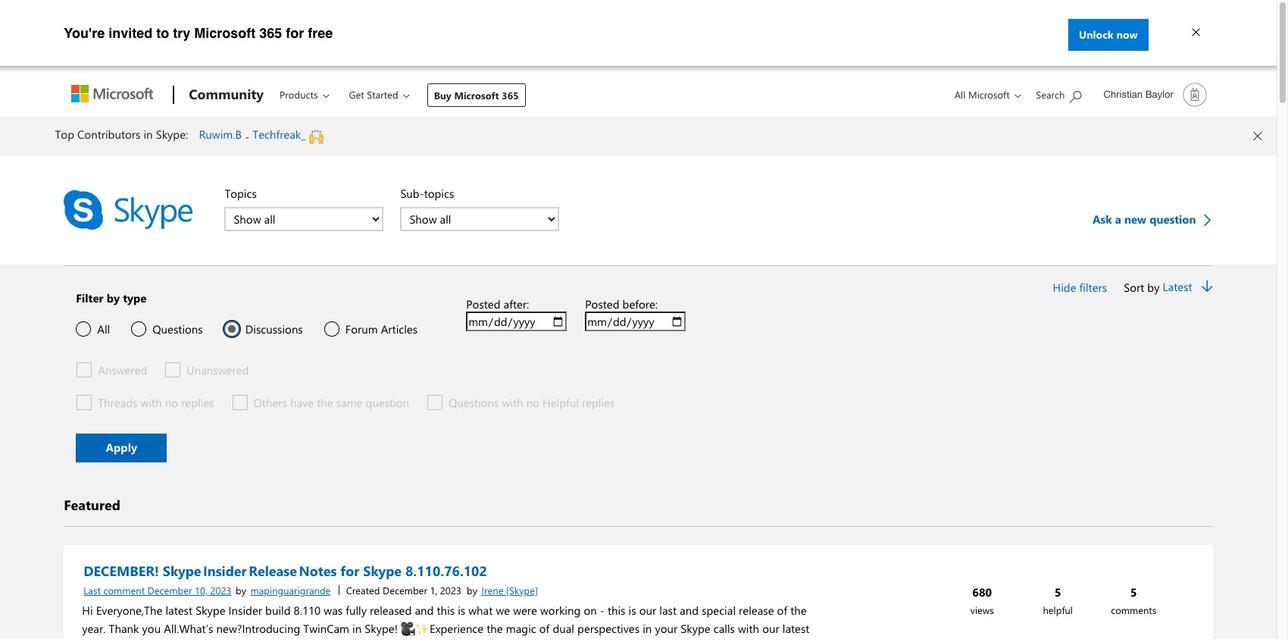 Task type: vqa. For each thing, say whether or not it's contained in the screenshot.
topmost for
yes



Task type: locate. For each thing, give the bounding box(es) containing it.
december! skype insider release notes for skype 8.110.76.102 last comment december 10, 2023 by mapinguarigrande | created december 1, 2023              by irene [skype] hi everyone,the latest skype insider build 8.110 was fully released and this is what we were working on - this is our last and special release of the year. thank you all.what's new?introducing twincam in skype! 🎥✨experience the magic of dual perspectives in your skype calls with our lates
[[82, 562, 810, 639]]

skype left calls
[[681, 621, 711, 636]]

by
[[1148, 280, 1160, 295], [107, 290, 120, 306], [236, 584, 246, 597], [467, 584, 478, 597]]

0 horizontal spatial the
[[317, 395, 333, 410]]

0 vertical spatial our
[[640, 603, 657, 618]]

[skype]
[[506, 584, 538, 597]]

- inside ruwim.b - techfreak_ 🙌
[[245, 129, 250, 144]]

is up perspectives
[[629, 603, 637, 618]]

special
[[702, 603, 736, 618]]

this
[[437, 603, 455, 618], [608, 603, 626, 618]]

the
[[317, 395, 333, 410], [791, 603, 807, 618], [487, 621, 503, 636]]

apply
[[106, 440, 137, 455]]

0 horizontal spatial replies
[[181, 395, 214, 410]]

1 no from the left
[[165, 395, 178, 410]]

1 horizontal spatial questions
[[449, 395, 499, 410]]

with inside december! skype insider release notes for skype 8.110.76.102 last comment december 10, 2023 by mapinguarigrande | created december 1, 2023              by irene [skype] hi everyone,the latest skype insider build 8.110 was fully released and this is what we were working on - this is our last and special release of the year. thank you all.what's new?introducing twincam in skype! 🎥✨experience the magic of dual perspectives in your skype calls with our lates
[[738, 621, 760, 636]]

all microsoft button
[[943, 75, 1026, 114]]

sub-
[[401, 186, 424, 201]]

posted
[[466, 296, 501, 312], [585, 296, 620, 312]]

2 5 from the left
[[1131, 584, 1138, 599]]

skype up created
[[363, 562, 402, 580]]

the right release
[[791, 603, 807, 618]]

of left the "dual"
[[540, 621, 550, 636]]

top contributors in skype:
[[55, 127, 188, 142]]

1 horizontal spatial december
[[383, 584, 428, 597]]

0 horizontal spatial and
[[415, 603, 434, 618]]

0 horizontal spatial -
[[245, 129, 250, 144]]

others have the same question
[[254, 395, 410, 410]]

365
[[259, 25, 282, 41], [502, 89, 519, 102]]

1 horizontal spatial -
[[600, 603, 605, 618]]

5 up comments
[[1131, 584, 1138, 599]]

1 horizontal spatial skype
[[363, 562, 402, 580]]

get started
[[349, 88, 398, 101]]

2 horizontal spatial with
[[738, 621, 760, 636]]

1 5 from the left
[[1055, 584, 1062, 599]]

posted left the after:
[[466, 296, 501, 312]]

with down release
[[738, 621, 760, 636]]

question right new
[[1150, 212, 1197, 227]]

skype insider release notes
[[163, 562, 337, 580]]

2 no from the left
[[527, 395, 540, 410]]

8.110
[[294, 603, 321, 618]]

365 left the free
[[259, 25, 282, 41]]

this up perspectives
[[608, 603, 626, 618]]

questions with no helpful replies
[[449, 395, 615, 410]]

2 this from the left
[[608, 603, 626, 618]]

- right on
[[600, 603, 605, 618]]

filter by type
[[76, 290, 147, 306]]

were
[[513, 603, 538, 618]]

1 vertical spatial question
[[366, 395, 410, 410]]

2 vertical spatial skype
[[681, 621, 711, 636]]

1 horizontal spatial posted
[[585, 296, 620, 312]]

all inside 'dropdown button'
[[955, 88, 966, 101]]

0 horizontal spatial skype
[[196, 603, 226, 618]]

1 horizontal spatial this
[[608, 603, 626, 618]]

question
[[1150, 212, 1197, 227], [366, 395, 410, 410]]

is left what
[[458, 603, 466, 618]]

a
[[1116, 212, 1122, 227]]

2 horizontal spatial skype
[[681, 621, 711, 636]]

1,
[[430, 584, 438, 597]]

0 vertical spatial -
[[245, 129, 250, 144]]

0 horizontal spatial questions
[[153, 321, 203, 337]]

- right ruwim.b
[[245, 129, 250, 144]]

with right threads
[[141, 395, 162, 410]]

december
[[148, 584, 192, 597], [383, 584, 428, 597]]

unlock now
[[1080, 27, 1139, 42]]

365 right buy
[[502, 89, 519, 102]]

5 up helpful
[[1055, 584, 1062, 599]]

1 vertical spatial for
[[341, 562, 360, 580]]

microsoft for all microsoft
[[969, 88, 1010, 101]]

before:
[[623, 296, 658, 312]]

0 vertical spatial for
[[286, 25, 304, 41]]

1 posted from the left
[[466, 296, 501, 312]]

and
[[415, 603, 434, 618], [680, 603, 699, 618]]

2 replies from the left
[[582, 395, 615, 410]]

sort ascending image
[[1202, 280, 1214, 295]]

0 horizontal spatial december
[[148, 584, 192, 597]]

our
[[640, 603, 657, 618], [763, 621, 780, 636]]

on
[[584, 603, 597, 618]]

for up created
[[341, 562, 360, 580]]

no right threads
[[165, 395, 178, 410]]

for left the free
[[286, 25, 304, 41]]

0 horizontal spatial 365
[[259, 25, 282, 41]]

0 vertical spatial all
[[955, 88, 966, 101]]

posted for posted before:
[[585, 296, 620, 312]]

1 horizontal spatial 5
[[1131, 584, 1138, 599]]

our left last
[[640, 603, 657, 618]]

microsoft inside 'dropdown button'
[[969, 88, 1010, 101]]

with for questions
[[502, 395, 524, 410]]

have
[[290, 395, 314, 410]]

2 vertical spatial the
[[487, 621, 503, 636]]

by left type
[[107, 290, 120, 306]]

all inside main content 'element'
[[97, 321, 110, 337]]

microsoft image
[[71, 85, 153, 102]]

our down release
[[763, 621, 780, 636]]

5 inside the 5 comments
[[1131, 584, 1138, 599]]

0 horizontal spatial our
[[640, 603, 657, 618]]

posted after:
[[466, 296, 529, 312]]

for inside december! skype insider release notes for skype 8.110.76.102 last comment december 10, 2023 by mapinguarigrande | created december 1, 2023              by irene [skype] hi everyone,the latest skype insider build 8.110 was fully released and this is what we were working on - this is our last and special release of the year. thank you all.what's new?introducing twincam in skype! 🎥✨experience the magic of dual perspectives in your skype calls with our lates
[[341, 562, 360, 580]]

10,
[[195, 584, 208, 597]]

the down we
[[487, 621, 503, 636]]

in down fully
[[353, 621, 362, 636]]

december up "released"
[[383, 584, 428, 597]]

1 horizontal spatial microsoft
[[454, 89, 499, 102]]

skype
[[363, 562, 402, 580], [196, 603, 226, 618], [681, 621, 711, 636]]

unanswered
[[187, 362, 249, 378]]

-
[[245, 129, 250, 144], [600, 603, 605, 618]]

questions for questions with no helpful replies
[[449, 395, 499, 410]]

and right last
[[680, 603, 699, 618]]

of right release
[[778, 603, 788, 618]]

0 vertical spatial of
[[778, 603, 788, 618]]

this up 🎥✨experience
[[437, 603, 455, 618]]

1 horizontal spatial and
[[680, 603, 699, 618]]

forum
[[346, 321, 378, 337]]

0 vertical spatial skype
[[363, 562, 402, 580]]

invited
[[109, 25, 153, 41]]

2 horizontal spatial the
[[791, 603, 807, 618]]

ask a new question
[[1093, 212, 1200, 227]]

1 horizontal spatial all
[[955, 88, 966, 101]]

by right 'sort'
[[1148, 280, 1160, 295]]

in
[[144, 127, 153, 142], [353, 621, 362, 636], [643, 621, 652, 636]]

1 horizontal spatial is
[[629, 603, 637, 618]]

no
[[165, 395, 178, 410], [527, 395, 540, 410]]

5 helpful
[[1044, 584, 1074, 616]]

0 horizontal spatial 5
[[1055, 584, 1062, 599]]

microsoft right buy
[[454, 89, 499, 102]]

topics
[[424, 186, 454, 201]]

0 vertical spatial question
[[1150, 212, 1197, 227]]

we
[[496, 603, 510, 618]]

main content element
[[0, 117, 1278, 639]]

microsoft right try
[[194, 25, 256, 41]]

discussions
[[246, 321, 303, 337]]

0 horizontal spatial posted
[[466, 296, 501, 312]]

questions
[[153, 321, 203, 337], [449, 395, 499, 410]]

released
[[370, 603, 412, 618]]

680 views element
[[945, 582, 1021, 619]]

for
[[286, 25, 304, 41], [341, 562, 360, 580]]

1 vertical spatial our
[[763, 621, 780, 636]]

started
[[367, 88, 398, 101]]

all for all microsoft
[[955, 88, 966, 101]]

replies right "helpful"
[[582, 395, 615, 410]]

replies down unanswered
[[181, 395, 214, 410]]

posted left before: at the top of page
[[585, 296, 620, 312]]

0 vertical spatial 365
[[259, 25, 282, 41]]

5 inside 5 helpful
[[1055, 584, 1062, 599]]

1 vertical spatial questions
[[449, 395, 499, 410]]

contributors
[[77, 127, 141, 142]]

topics
[[225, 186, 257, 201]]

1 horizontal spatial for
[[341, 562, 360, 580]]

posted for posted after:
[[466, 296, 501, 312]]

1 horizontal spatial with
[[502, 395, 524, 410]]

1 horizontal spatial replies
[[582, 395, 615, 410]]

1 vertical spatial 365
[[502, 89, 519, 102]]

1 horizontal spatial question
[[1150, 212, 1197, 227]]

in left your
[[643, 621, 652, 636]]

what
[[469, 603, 493, 618]]

0 horizontal spatial with
[[141, 395, 162, 410]]

in left the "skype:"
[[144, 127, 153, 142]]

2 posted from the left
[[585, 296, 620, 312]]

1 vertical spatial skype
[[196, 603, 226, 618]]

0 horizontal spatial is
[[458, 603, 466, 618]]

0 vertical spatial questions
[[153, 321, 203, 337]]

question right same
[[366, 395, 410, 410]]

microsoft left the search
[[969, 88, 1010, 101]]

0 horizontal spatial this
[[437, 603, 455, 618]]

5 comments
[[1112, 584, 1157, 616]]

everyone,the
[[96, 603, 162, 618]]

1 vertical spatial all
[[97, 321, 110, 337]]

2 horizontal spatial microsoft
[[969, 88, 1010, 101]]

1 horizontal spatial no
[[527, 395, 540, 410]]

1 december from the left
[[148, 584, 192, 597]]

1 horizontal spatial the
[[487, 621, 503, 636]]

2023
[[210, 584, 232, 597]]

irene [skype] link
[[480, 582, 540, 598]]

the right 'have' on the bottom left of the page
[[317, 395, 333, 410]]

mapinguarigrande
[[251, 584, 331, 597]]

no left "helpful"
[[527, 395, 540, 410]]

5 for 5 helpful
[[1055, 584, 1062, 599]]

0 vertical spatial the
[[317, 395, 333, 410]]

top
[[55, 127, 74, 142]]

is
[[458, 603, 466, 618], [629, 603, 637, 618]]

apply button
[[76, 434, 167, 463]]

and down 1,
[[415, 603, 434, 618]]

1 horizontal spatial 365
[[502, 89, 519, 102]]

skype down 10,
[[196, 603, 226, 618]]

new
[[1125, 212, 1147, 227]]

0 horizontal spatial no
[[165, 395, 178, 410]]

of
[[778, 603, 788, 618], [540, 621, 550, 636]]

unlock
[[1080, 27, 1114, 42]]

1 vertical spatial of
[[540, 621, 550, 636]]

questions for questions
[[153, 321, 203, 337]]

all microsoft
[[955, 88, 1010, 101]]

christian
[[1104, 89, 1143, 100]]

1 vertical spatial -
[[600, 603, 605, 618]]

dual
[[553, 621, 575, 636]]

- inside december! skype insider release notes for skype 8.110.76.102 last comment december 10, 2023 by mapinguarigrande | created december 1, 2023              by irene [skype] hi everyone,the latest skype insider build 8.110 was fully released and this is what we were working on - this is our last and special release of the year. thank you all.what's new?introducing twincam in skype! 🎥✨experience the magic of dual perspectives in your skype calls with our lates
[[600, 603, 605, 618]]

0 horizontal spatial all
[[97, 321, 110, 337]]

replies
[[181, 395, 214, 410], [582, 395, 615, 410]]

december up latest
[[148, 584, 192, 597]]

alert
[[0, 117, 1278, 155]]

with left "helpful"
[[502, 395, 524, 410]]

posted before:
[[585, 296, 658, 312]]

1 is from the left
[[458, 603, 466, 618]]



Task type: describe. For each thing, give the bounding box(es) containing it.
december! skype insider release notes for skype 8.110.76.102 link
[[82, 560, 489, 582]]

🎥✨experience
[[401, 621, 484, 636]]

magic
[[506, 621, 537, 636]]

comment
[[103, 584, 145, 597]]

1 this from the left
[[437, 603, 455, 618]]

2 december from the left
[[383, 584, 428, 597]]

2 horizontal spatial in
[[643, 621, 652, 636]]

you're invited to try microsoft 365 for free
[[64, 25, 333, 41]]

comments
[[1112, 603, 1157, 616]]

you're
[[64, 25, 105, 41]]

fully
[[346, 603, 367, 618]]

december!
[[84, 562, 159, 580]]

hide filters
[[1054, 280, 1108, 295]]

0 horizontal spatial microsoft
[[194, 25, 256, 41]]

with for threads
[[141, 395, 162, 410]]

search button
[[1028, 75, 1091, 112]]

after:
[[504, 296, 529, 312]]

created
[[346, 584, 380, 597]]

hide filters button
[[1052, 278, 1109, 296]]

ask
[[1093, 212, 1113, 227]]

skype:
[[156, 127, 188, 142]]

2 and from the left
[[680, 603, 699, 618]]

sub-topics
[[401, 186, 454, 201]]

microsoft for buy microsoft 365
[[454, 89, 499, 102]]

calls
[[714, 621, 735, 636]]

to
[[156, 25, 169, 41]]

skype!
[[365, 621, 398, 636]]

0 horizontal spatial question
[[366, 395, 410, 410]]

all for all
[[97, 321, 110, 337]]

year.
[[82, 621, 106, 636]]

latest button
[[1164, 279, 1199, 295]]

Posted before: date field
[[585, 312, 686, 331]]

sort by
[[1125, 280, 1160, 295]]

try
[[173, 25, 190, 41]]

5 for 5 comments
[[1131, 584, 1138, 599]]

you
[[142, 621, 161, 636]]

perspectives
[[578, 621, 640, 636]]

2 is from the left
[[629, 603, 637, 618]]

mapinguarigrande link
[[249, 582, 332, 598]]

last
[[660, 603, 677, 618]]

680 views
[[971, 584, 995, 616]]

1 and from the left
[[415, 603, 434, 618]]

others
[[254, 395, 287, 410]]

now
[[1117, 27, 1139, 42]]

products
[[280, 88, 318, 101]]

buy microsoft 365 link
[[427, 83, 526, 107]]

all.what's
[[164, 621, 213, 636]]

1 horizontal spatial of
[[778, 603, 788, 618]]

no for replies
[[165, 395, 178, 410]]

your
[[655, 621, 678, 636]]

get started button
[[339, 75, 422, 114]]

helpful
[[543, 395, 579, 410]]

christian baylor
[[1104, 89, 1174, 100]]

by right 2023
[[236, 584, 246, 597]]

filter
[[76, 290, 103, 306]]

by left irene
[[467, 584, 478, 597]]

free
[[308, 25, 333, 41]]

Posted after: date field
[[466, 312, 567, 331]]

5 comments element
[[1097, 582, 1173, 619]]

🙌
[[309, 129, 323, 144]]

irene
[[482, 584, 504, 597]]

community
[[189, 85, 264, 103]]

ruwim.b
[[199, 127, 242, 142]]

680
[[973, 584, 993, 599]]

techfreak_ link
[[253, 127, 306, 142]]

featured
[[64, 496, 121, 514]]

techfreak_
[[253, 127, 306, 142]]

threads with no replies
[[98, 395, 214, 410]]

sort
[[1125, 280, 1145, 295]]

last
[[84, 584, 101, 597]]

|
[[338, 582, 340, 595]]

1 horizontal spatial in
[[353, 621, 362, 636]]

build
[[265, 603, 291, 618]]

0 horizontal spatial in
[[144, 127, 153, 142]]

insider
[[229, 603, 262, 618]]

community link
[[181, 75, 268, 116]]

1 vertical spatial the
[[791, 603, 807, 618]]

release
[[739, 603, 775, 618]]

0 horizontal spatial of
[[540, 621, 550, 636]]

hi
[[82, 603, 93, 618]]

baylor
[[1146, 89, 1174, 100]]

no for helpful
[[527, 395, 540, 410]]

5 helpful element
[[1021, 582, 1097, 619]]

helpful
[[1044, 603, 1074, 616]]

alert containing top contributors in skype:
[[0, 117, 1278, 155]]

threads
[[98, 395, 138, 410]]

articles
[[381, 321, 418, 337]]

filters
[[1080, 280, 1108, 295]]

skype image
[[64, 190, 193, 230]]

type
[[123, 290, 147, 306]]

0 horizontal spatial for
[[286, 25, 304, 41]]

buy
[[434, 89, 452, 102]]

1 replies from the left
[[181, 395, 214, 410]]

new?introducing
[[217, 621, 300, 636]]

ruwim.b - techfreak_ 🙌
[[199, 127, 323, 144]]

latest
[[166, 603, 193, 618]]

ask a new question link
[[1093, 210, 1214, 229]]

views
[[971, 603, 995, 616]]

answered
[[98, 362, 147, 378]]

ruwim.b link
[[199, 127, 242, 142]]

1 horizontal spatial our
[[763, 621, 780, 636]]

8.110.76.102
[[406, 562, 487, 580]]



